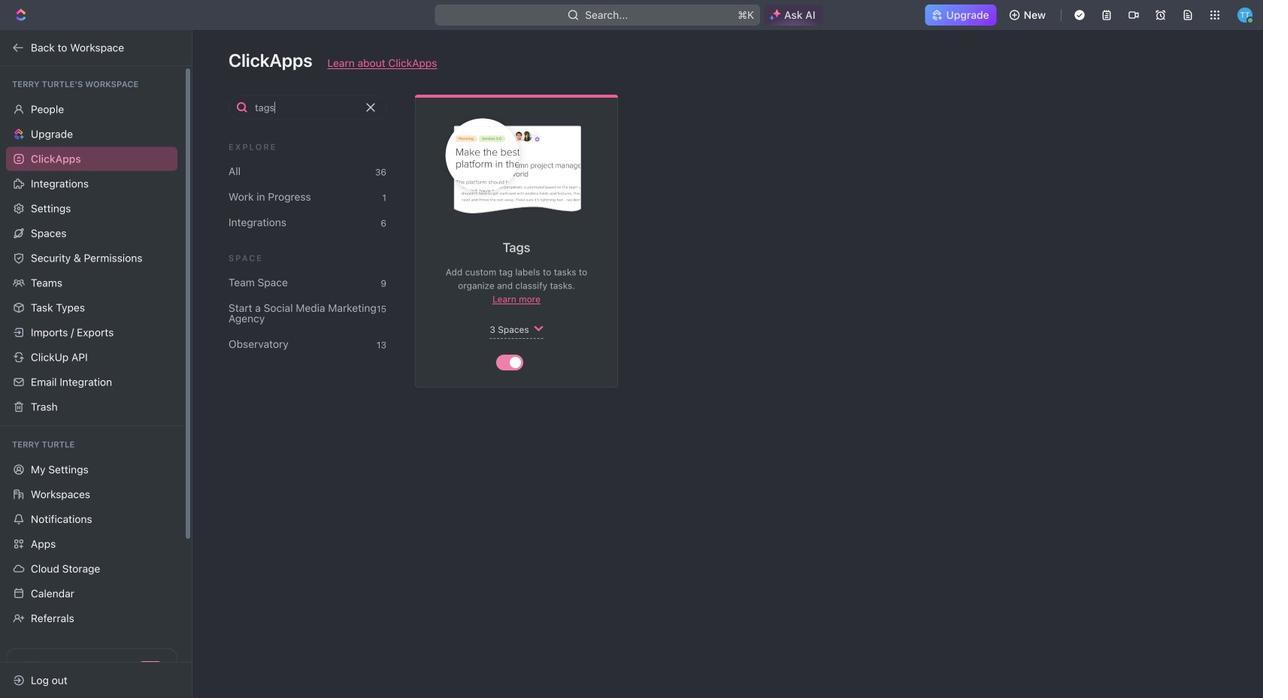 Task type: vqa. For each thing, say whether or not it's contained in the screenshot.
Search... text field
yes



Task type: locate. For each thing, give the bounding box(es) containing it.
Search... text field
[[255, 96, 360, 119]]



